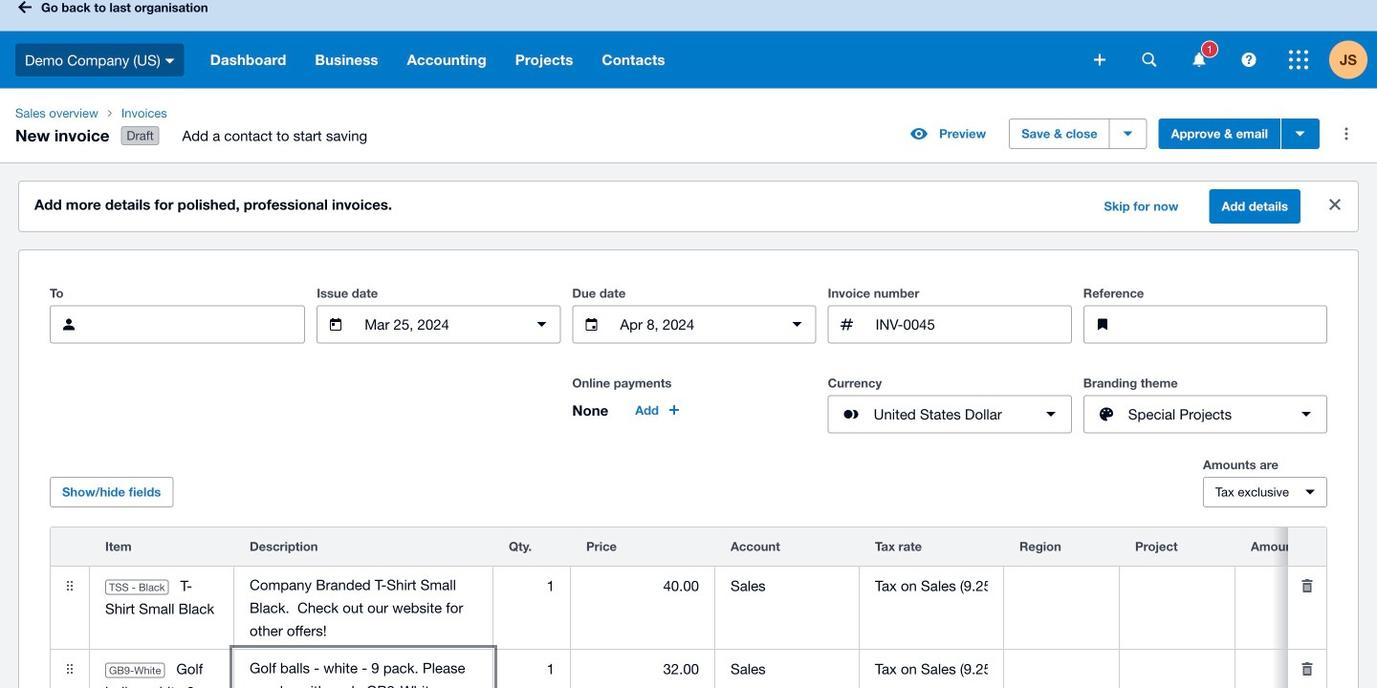 Task type: locate. For each thing, give the bounding box(es) containing it.
svg image
[[1289, 50, 1308, 69], [1142, 53, 1157, 67]]

svg image
[[18, 1, 32, 13], [1193, 53, 1206, 67], [1242, 53, 1256, 67], [1094, 54, 1106, 66], [165, 59, 175, 63]]

more date options image
[[523, 306, 561, 344], [778, 306, 816, 344]]

more invoice options image
[[1328, 115, 1366, 153]]

None text field
[[96, 307, 304, 343], [618, 307, 771, 343], [234, 567, 493, 650], [96, 307, 304, 343], [618, 307, 771, 343], [234, 567, 493, 650]]

drag and drop line image
[[51, 567, 89, 606]]

banner
[[0, 0, 1377, 88]]

None field
[[494, 568, 570, 605], [571, 568, 714, 605], [715, 568, 859, 605], [860, 568, 1003, 605], [1004, 568, 1119, 605], [1120, 568, 1235, 605], [1236, 568, 1377, 605], [494, 651, 570, 688], [571, 651, 714, 688], [715, 651, 859, 688], [860, 651, 1003, 688], [1004, 651, 1119, 688], [1120, 651, 1235, 688], [1236, 651, 1377, 688], [494, 568, 570, 605], [571, 568, 714, 605], [715, 568, 859, 605], [860, 568, 1003, 605], [1004, 568, 1119, 605], [1120, 568, 1235, 605], [1236, 568, 1377, 605], [494, 651, 570, 688], [571, 651, 714, 688], [715, 651, 859, 688], [860, 651, 1003, 688], [1004, 651, 1119, 688], [1120, 651, 1235, 688], [1236, 651, 1377, 688]]

None text field
[[363, 307, 515, 343], [874, 307, 1071, 343], [1129, 307, 1327, 343], [234, 650, 493, 689], [363, 307, 515, 343], [874, 307, 1071, 343], [1129, 307, 1327, 343], [234, 650, 493, 689]]

0 horizontal spatial more date options image
[[523, 306, 561, 344]]

remove image
[[1288, 650, 1327, 689]]

1 horizontal spatial more date options image
[[778, 306, 816, 344]]

1 horizontal spatial svg image
[[1289, 50, 1308, 69]]

2 more date options image from the left
[[778, 306, 816, 344]]

0 horizontal spatial svg image
[[1142, 53, 1157, 67]]

1 more date options image from the left
[[523, 306, 561, 344]]



Task type: describe. For each thing, give the bounding box(es) containing it.
invoice line item list element
[[50, 527, 1377, 689]]

more line item options element
[[1288, 528, 1327, 566]]

invoice number element
[[828, 306, 1072, 344]]

remove image
[[1288, 567, 1327, 606]]

contact element
[[50, 306, 305, 344]]

drag and drop line image
[[51, 650, 89, 689]]



Task type: vqa. For each thing, say whether or not it's contained in the screenshot.
REMOVE image
yes



